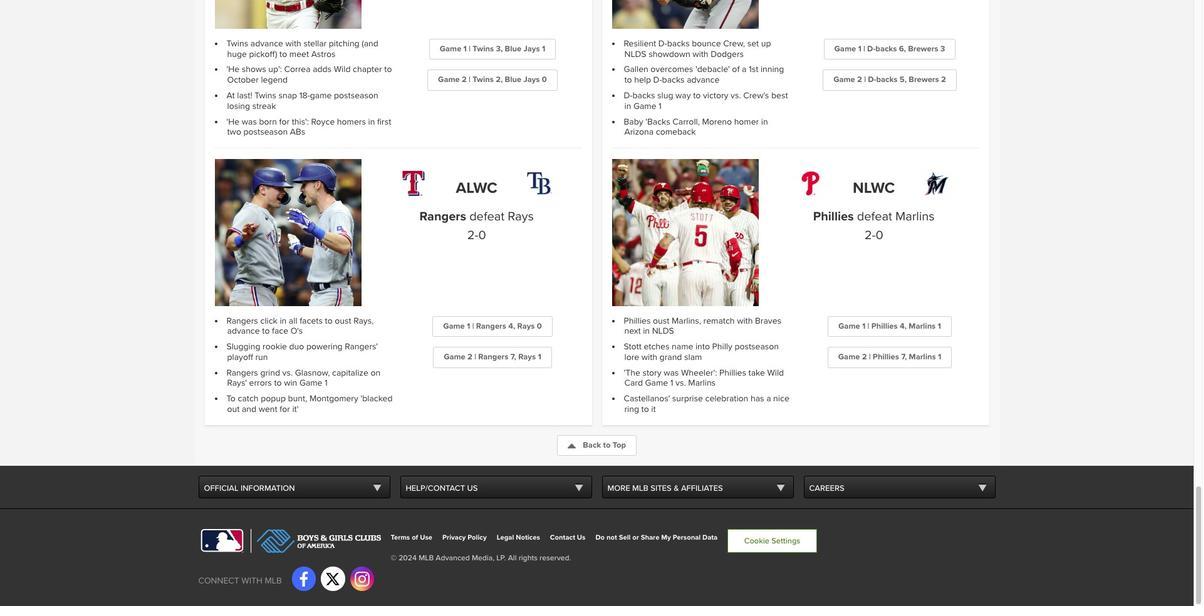 Task type: vqa. For each thing, say whether or not it's contained in the screenshot.
(and
yes



Task type: describe. For each thing, give the bounding box(es) containing it.
snap
[[279, 90, 297, 101]]

2 'he from the top
[[227, 116, 239, 127]]

o's
[[291, 326, 303, 337]]

do
[[596, 534, 605, 542]]

mlb inside "dropdown button"
[[632, 484, 648, 494]]

nlwc
[[853, 179, 895, 197]]

game 1 | twins 3, blue jays 1
[[440, 44, 545, 54]]

18-
[[299, 90, 310, 101]]

game 2 | phillies 7, marlins 1
[[838, 352, 941, 362]]

game 2 | twins 2, blue jays 0 link
[[427, 70, 558, 91]]

0 inside button
[[542, 75, 547, 85]]

twins inside button
[[473, 75, 494, 85]]

meet
[[289, 49, 309, 59]]

vs. for a
[[731, 90, 741, 101]]

at last! twins snap 18-game postseason losing streak link
[[227, 90, 378, 111]]

arizona
[[624, 127, 654, 137]]

game for game 1 | phillies 4, marlins 1
[[838, 321, 860, 331]]

homer
[[734, 116, 759, 127]]

game for game 2 | d-backs 5, brewers 2
[[833, 75, 855, 85]]

phillies defeat marlins 2-0
[[813, 210, 935, 243]]

playoff
[[227, 352, 253, 363]]

2024
[[399, 554, 417, 563]]

1 'he from the top
[[227, 64, 239, 75]]

to left the "help"
[[624, 75, 632, 85]]

backs inside game 1 | d-backs 6, brewers 3 button
[[875, 44, 897, 54]]

name
[[672, 342, 693, 352]]

rays'
[[227, 378, 247, 389]]

dodgers
[[711, 49, 744, 59]]

montgomery
[[310, 394, 358, 404]]

2 for phillies oust marlins, rematch with braves next in nlds stott etches name into philly postseason lore with grand slam 'the story was wheeler': phillies take wild card game 1 vs. marlins castellanos' surprise celebration has a nice ring to it
[[862, 352, 867, 362]]

back
[[583, 440, 601, 450]]

rangers up slugging
[[227, 315, 258, 326]]

first
[[377, 116, 391, 127]]

for inside twins advance with stellar pitching (and huge pickoff) to meet astros 'he shows up': correa adds wild chapter to october legend at last! twins snap 18-game postseason losing streak 'he was born for this': royce homers in first two postseason abs
[[279, 116, 290, 127]]

oust inside rangers click in all facets to oust rays, advance to face o's slugging rookie duo powering rangers' playoff run rangers grind vs. glasnow, capitalize on rays' errors to win game 1 to catch popup bunt, montgomery 'blacked out and went for it'
[[335, 315, 351, 326]]

rangers defeat rays 2-0
[[420, 210, 534, 243]]

affiliates
[[681, 484, 723, 494]]

game 2 | phillies 7, marlins 1 button
[[828, 347, 952, 368]]

twins down legend
[[255, 90, 276, 101]]

celebration
[[705, 394, 748, 404]]

official
[[204, 484, 239, 494]]

information
[[241, 484, 295, 494]]

born
[[259, 116, 277, 127]]

game for game 2 | twins 2, blue jays 0
[[438, 75, 460, 85]]

official information
[[204, 484, 295, 494]]

backs up slug
[[662, 75, 685, 85]]

1 inside rangers click in all facets to oust rays, advance to face o's slugging rookie duo powering rangers' playoff run rangers grind vs. glasnow, capitalize on rays' errors to win game 1 to catch popup bunt, montgomery 'blacked out and went for it'
[[325, 378, 328, 389]]

wild inside twins advance with stellar pitching (and huge pickoff) to meet astros 'he shows up': correa adds wild chapter to october legend at last! twins snap 18-game postseason losing streak 'he was born for this': royce homers in first two postseason abs
[[334, 64, 351, 75]]

game 2 | phillies 7, marlins 1 link
[[828, 347, 952, 368]]

carroll,
[[672, 116, 700, 127]]

catch
[[238, 394, 258, 404]]

back to top
[[583, 440, 626, 450]]

rangers click in all facets to oust rays, advance to face o's link
[[227, 315, 374, 337]]

resilient
[[624, 38, 656, 49]]

rangers grind vs. glasnow, capitalize on rays' errors to win game 1 link
[[227, 368, 380, 389]]

mlb for © 2024 mlb advanced media, lp. all rights reserved.
[[419, 554, 434, 563]]

contact
[[550, 534, 575, 542]]

with right connect
[[241, 576, 262, 587]]

jays for 1
[[523, 44, 540, 54]]

resilient d-backs bounce crew, set up nlds showdown with dodgers link
[[624, 38, 771, 59]]

2 for rangers click in all facets to oust rays, advance to face o's slugging rookie duo powering rangers' playoff run rangers grind vs. glasnow, capitalize on rays' errors to win game 1 to catch popup bunt, montgomery 'blacked out and went for it'
[[467, 352, 472, 362]]

slugging
[[227, 342, 260, 352]]

advance inside resilient d-backs bounce crew, set up nlds showdown with dodgers gallen overcomes 'debacle' of a 1st inning to help d-backs advance d-backs slug way to victory vs. crew's best in game 1 baby 'backs carroll, moreno homer in arizona comeback
[[687, 75, 720, 85]]

game for game 1 | d-backs 6, brewers 3
[[834, 44, 856, 54]]

slam
[[684, 352, 702, 363]]

contact us
[[550, 534, 585, 542]]

2- for alwc
[[467, 228, 478, 243]]

slugging rookie duo powering rangers' playoff run link
[[227, 342, 378, 363]]

vs. for lore
[[676, 378, 686, 389]]

this':
[[292, 116, 309, 127]]

in right homer
[[761, 116, 768, 127]]

twins inside button
[[473, 44, 494, 54]]

blue for 2,
[[505, 75, 521, 85]]

it
[[651, 404, 656, 415]]

to
[[227, 394, 236, 404]]

twins left pickoff)
[[227, 38, 248, 49]]

sell
[[619, 534, 631, 542]]

d-backs slug way to victory vs. crew's best in game 1 link
[[624, 90, 788, 111]]

game 1 | d-backs 6, brewers 3
[[834, 44, 945, 54]]

| for game 2 | rangers 7, rays 1
[[474, 352, 476, 362]]

rays for 4,
[[517, 321, 535, 331]]

rangers down 'playoff'
[[227, 368, 258, 378]]

2 for twins advance with stellar pitching (and huge pickoff) to meet astros 'he shows up': correa adds wild chapter to october legend at last! twins snap 18-game postseason losing streak 'he was born for this': royce homers in first two postseason abs
[[462, 75, 467, 85]]

vs. inside rangers click in all facets to oust rays, advance to face o's slugging rookie duo powering rangers' playoff run rangers grind vs. glasnow, capitalize on rays' errors to win game 1 to catch popup bunt, montgomery 'blacked out and went for it'
[[282, 368, 293, 378]]

| for game 2 | d-backs 5, brewers 2
[[864, 75, 866, 85]]

help
[[634, 75, 651, 85]]

bounce
[[692, 38, 721, 49]]

game 2 | rangers 7, rays 1 button
[[433, 347, 552, 368]]

x image
[[325, 572, 340, 587]]

lore
[[624, 352, 639, 363]]

game
[[310, 90, 332, 101]]

two
[[227, 127, 241, 137]]

game 1 | d-backs 6, brewers 3 link
[[824, 39, 956, 60]]

showdown
[[649, 49, 690, 59]]

rays inside 'rangers defeat rays 2-0'
[[508, 210, 534, 225]]

baby 'backs carroll, moreno homer in arizona comeback link
[[624, 116, 768, 137]]

rangers inside button
[[476, 321, 506, 331]]

october
[[227, 75, 259, 85]]

not
[[606, 534, 617, 542]]

privacy policy link
[[442, 534, 487, 542]]

marlins inside the phillies oust marlins, rematch with braves next in nlds stott etches name into philly postseason lore with grand slam 'the story was wheeler': phillies take wild card game 1 vs. marlins castellanos' surprise celebration has a nice ring to it
[[688, 378, 716, 389]]

personal
[[673, 534, 701, 542]]

backs up overcomes at the right top of page
[[667, 38, 690, 49]]

marlins inside "button"
[[909, 352, 936, 362]]

1 inside "button"
[[938, 352, 941, 362]]

| for game 1 | rangers 4, rays 0
[[472, 321, 474, 331]]

4, for nlwc
[[900, 321, 907, 331]]

rookie
[[263, 342, 287, 352]]

phillies inside button
[[871, 321, 898, 331]]

jays for 0
[[523, 75, 540, 85]]

game for game 1 | twins 3, blue jays 1
[[440, 44, 461, 54]]

nlds inside resilient d-backs bounce crew, set up nlds showdown with dodgers gallen overcomes 'debacle' of a 1st inning to help d-backs advance d-backs slug way to victory vs. crew's best in game 1 baby 'backs carroll, moreno homer in arizona comeback
[[624, 49, 646, 59]]

media,
[[472, 554, 494, 563]]

1 inside the phillies oust marlins, rematch with braves next in nlds stott etches name into philly postseason lore with grand slam 'the story was wheeler': phillies take wild card game 1 vs. marlins castellanos' surprise celebration has a nice ring to it
[[670, 378, 673, 389]]

in inside twins advance with stellar pitching (and huge pickoff) to meet astros 'he shows up': correa adds wild chapter to october legend at last! twins snap 18-game postseason losing streak 'he was born for this': royce homers in first two postseason abs
[[368, 116, 375, 127]]

was inside the phillies oust marlins, rematch with braves next in nlds stott etches name into philly postseason lore with grand slam 'the story was wheeler': phillies take wild card game 1 vs. marlins castellanos' surprise celebration has a nice ring to it
[[664, 368, 679, 378]]

or
[[632, 534, 639, 542]]

more mlb sites & affiliates
[[607, 484, 723, 494]]

facets
[[300, 315, 323, 326]]

reserved.
[[539, 554, 571, 563]]

with up story
[[641, 352, 657, 363]]

phillies inside "button"
[[873, 352, 899, 362]]

advance inside twins advance with stellar pitching (and huge pickoff) to meet astros 'he shows up': correa adds wild chapter to october legend at last! twins snap 18-game postseason losing streak 'he was born for this': royce homers in first two postseason abs
[[250, 38, 283, 49]]

marlins inside phillies defeat marlins 2-0
[[895, 210, 935, 225]]

us
[[577, 534, 585, 542]]

phillies inside phillies defeat marlins 2-0
[[813, 210, 854, 225]]

terms of use
[[391, 534, 432, 542]]

game 2 | rangers 7, rays 1 link
[[433, 347, 552, 368]]

stott etches name into philly postseason lore with grand slam link
[[624, 342, 779, 363]]

with inside twins advance with stellar pitching (and huge pickoff) to meet astros 'he shows up': correa adds wild chapter to october legend at last! twins snap 18-game postseason losing streak 'he was born for this': royce homers in first two postseason abs
[[285, 38, 301, 49]]

shows
[[242, 64, 266, 75]]

arrow up image
[[568, 443, 576, 451]]

'the
[[624, 368, 640, 378]]

to right way
[[693, 90, 701, 101]]

0 inside button
[[537, 321, 542, 331]]

connect
[[198, 576, 239, 587]]

bunt,
[[288, 394, 307, 404]]

2 for resilient d-backs bounce crew, set up nlds showdown with dodgers gallen overcomes 'debacle' of a 1st inning to help d-backs advance d-backs slug way to victory vs. crew's best in game 1 baby 'backs carroll, moreno homer in arizona comeback
[[857, 75, 862, 85]]

nlds inside the phillies oust marlins, rematch with braves next in nlds stott etches name into philly postseason lore with grand slam 'the story was wheeler': phillies take wild card game 1 vs. marlins castellanos' surprise celebration has a nice ring to it
[[652, 326, 674, 337]]

2 down 3
[[941, 75, 946, 85]]

boys and girls club of america image
[[250, 530, 381, 553]]

game inside resilient d-backs bounce crew, set up nlds showdown with dodgers gallen overcomes 'debacle' of a 1st inning to help d-backs advance d-backs slug way to victory vs. crew's best in game 1 baby 'backs carroll, moreno homer in arizona comeback
[[633, 101, 656, 111]]

alwc
[[456, 179, 497, 197]]

to catch popup bunt, montgomery 'blacked out and went for it' link
[[227, 394, 393, 415]]

game 1 | phillies 4, marlins 1 link
[[828, 316, 952, 337]]

advance inside rangers click in all facets to oust rays, advance to face o's slugging rookie duo powering rangers' playoff run rangers grind vs. glasnow, capitalize on rays' errors to win game 1 to catch popup bunt, montgomery 'blacked out and went for it'
[[227, 326, 260, 337]]

victory
[[703, 90, 728, 101]]

in inside the phillies oust marlins, rematch with braves next in nlds stott etches name into philly postseason lore with grand slam 'the story was wheeler': phillies take wild card game 1 vs. marlins castellanos' surprise celebration has a nice ring to it
[[643, 326, 650, 337]]

rays for 7,
[[518, 352, 536, 362]]

game 1 | rangers 4, rays 0
[[443, 321, 542, 331]]

to left face on the left bottom
[[262, 326, 270, 337]]

3,
[[496, 44, 503, 54]]

game inside rangers click in all facets to oust rays, advance to face o's slugging rookie duo powering rangers' playoff run rangers grind vs. glasnow, capitalize on rays' errors to win game 1 to catch popup bunt, montgomery 'blacked out and went for it'
[[299, 378, 322, 389]]

capitalize
[[332, 368, 368, 378]]

help/contact us
[[406, 484, 478, 494]]

losing
[[227, 101, 250, 111]]

d- inside button
[[867, 44, 876, 54]]



Task type: locate. For each thing, give the bounding box(es) containing it.
0 horizontal spatial nlds
[[624, 49, 646, 59]]

vs. up surprise
[[676, 378, 686, 389]]

glasnow,
[[295, 368, 330, 378]]

twins left 2,
[[473, 75, 494, 85]]

a left "1st"
[[742, 64, 746, 75]]

2 inside 'link'
[[467, 352, 472, 362]]

sites
[[651, 484, 672, 494]]

d- right resilient
[[658, 38, 667, 49]]

2 vertical spatial advance
[[227, 326, 260, 337]]

backs left 6,
[[875, 44, 897, 54]]

1 vertical spatial advance
[[687, 75, 720, 85]]

rangers up game 2 | rangers 7, rays 1
[[476, 321, 506, 331]]

to right chapter
[[384, 64, 392, 75]]

oust
[[335, 315, 351, 326], [653, 315, 669, 326]]

was
[[242, 116, 257, 127], [664, 368, 679, 378]]

jays inside button
[[523, 44, 540, 54]]

7,
[[510, 352, 516, 362], [901, 352, 907, 362]]

1 horizontal spatial mlb
[[419, 554, 434, 563]]

game inside the phillies oust marlins, rematch with braves next in nlds stott etches name into philly postseason lore with grand slam 'the story was wheeler': phillies take wild card game 1 vs. marlins castellanos' surprise celebration has a nice ring to it
[[645, 378, 668, 389]]

win
[[284, 378, 297, 389]]

in inside rangers click in all facets to oust rays, advance to face o's slugging rookie duo powering rangers' playoff run rangers grind vs. glasnow, capitalize on rays' errors to win game 1 to catch popup bunt, montgomery 'blacked out and went for it'
[[280, 315, 287, 326]]

settings
[[771, 536, 800, 546]]

facebook image
[[296, 572, 311, 587]]

mlb right 2024
[[419, 554, 434, 563]]

in left first
[[368, 116, 375, 127]]

out
[[227, 404, 240, 415]]

game for game 2 | phillies 7, marlins 1
[[838, 352, 860, 362]]

2,
[[496, 75, 503, 85]]

| for game 2 | twins 2, blue jays 0
[[469, 75, 470, 85]]

2- inside phillies defeat marlins 2-0
[[864, 228, 876, 243]]

help/contact us button
[[400, 476, 592, 499]]

game down game 1 | d-backs 6, brewers 3 button
[[833, 75, 855, 85]]

instagram image
[[354, 572, 369, 587]]

| inside game 2 | rangers 7, rays 1 button
[[474, 352, 476, 362]]

| down game 1 | rangers 4, rays 0 button
[[474, 352, 476, 362]]

for inside rangers click in all facets to oust rays, advance to face o's slugging rookie duo powering rangers' playoff run rangers grind vs. glasnow, capitalize on rays' errors to win game 1 to catch popup bunt, montgomery 'blacked out and went for it'
[[280, 404, 290, 415]]

huge
[[227, 49, 247, 59]]

phillies up stott
[[624, 315, 651, 326]]

resilient d-backs bounce crew, set up nlds showdown with dodgers gallen overcomes 'debacle' of a 1st inning to help d-backs advance d-backs slug way to victory vs. crew's best in game 1 baby 'backs carroll, moreno homer in arizona comeback
[[624, 38, 788, 137]]

mlb.com image
[[198, 530, 245, 554]]

d- left 6,
[[867, 44, 876, 54]]

brewers left 3
[[908, 44, 938, 54]]

vs. inside the phillies oust marlins, rematch with braves next in nlds stott etches name into philly postseason lore with grand slam 'the story was wheeler': phillies take wild card game 1 vs. marlins castellanos' surprise celebration has a nice ring to it
[[676, 378, 686, 389]]

0 vertical spatial 'he
[[227, 64, 239, 75]]

game 1 | twins 3, blue jays 1 button
[[429, 39, 556, 60]]

backs down the "help"
[[633, 90, 655, 101]]

2 horizontal spatial vs.
[[731, 90, 741, 101]]

0 vertical spatial a
[[742, 64, 746, 75]]

1 horizontal spatial a
[[766, 394, 771, 404]]

vs. right grind
[[282, 368, 293, 378]]

game inside "button"
[[838, 352, 860, 362]]

advance up victory
[[687, 75, 720, 85]]

0 inside 'rangers defeat rays 2-0'
[[478, 228, 486, 243]]

2 left 2,
[[462, 75, 467, 85]]

jays right 3,
[[523, 44, 540, 54]]

for left this':
[[279, 116, 290, 127]]

0 vertical spatial for
[[279, 116, 290, 127]]

rays inside button
[[518, 352, 536, 362]]

rays inside button
[[517, 321, 535, 331]]

defeat down 'nlwc'
[[857, 210, 892, 225]]

2 vertical spatial mlb
[[265, 576, 282, 587]]

to left it
[[641, 404, 649, 415]]

| inside game 1 | d-backs 6, brewers 3 button
[[863, 44, 865, 54]]

4, inside button
[[508, 321, 515, 331]]

1 horizontal spatial 7,
[[901, 352, 907, 362]]

0 horizontal spatial 7,
[[510, 352, 516, 362]]

7, inside "button"
[[901, 352, 907, 362]]

'blacked
[[361, 394, 393, 404]]

all
[[508, 554, 517, 563]]

| left 6,
[[863, 44, 865, 54]]

0 horizontal spatial wild
[[334, 64, 351, 75]]

cookie
[[744, 536, 769, 546]]

stellar
[[304, 38, 327, 49]]

game 1 | d-backs 6, brewers 3 button
[[824, 39, 956, 60]]

to
[[280, 49, 287, 59], [384, 64, 392, 75], [624, 75, 632, 85], [693, 90, 701, 101], [325, 315, 332, 326], [262, 326, 270, 337], [274, 378, 282, 389], [641, 404, 649, 415], [603, 440, 611, 450]]

rangers down game 1 | rangers 4, rays 0 button
[[478, 352, 508, 362]]

d- right the "help"
[[653, 75, 662, 85]]

a right has
[[766, 394, 771, 404]]

0 horizontal spatial mlb
[[265, 576, 282, 587]]

1 jays from the top
[[523, 44, 540, 54]]

1 defeat from the left
[[469, 210, 505, 225]]

grind
[[260, 368, 280, 378]]

game down game 1 | phillies 4, marlins 1 link at the right of page
[[838, 352, 860, 362]]

1 horizontal spatial wild
[[767, 368, 784, 378]]

2 defeat from the left
[[857, 210, 892, 225]]

0 horizontal spatial 2-
[[467, 228, 478, 243]]

| up 'game 2 | phillies 7, marlins 1'
[[867, 321, 869, 331]]

0 vertical spatial advance
[[250, 38, 283, 49]]

game inside button
[[438, 75, 460, 85]]

ring
[[624, 404, 639, 415]]

| inside game 2 | twins 2, blue jays 0 button
[[469, 75, 470, 85]]

phillies oust marlins, rematch with braves next in nlds link
[[624, 315, 781, 337]]

1 vertical spatial wild
[[767, 368, 784, 378]]

7, for alwc
[[510, 352, 516, 362]]

2 2- from the left
[[864, 228, 876, 243]]

in right next
[[643, 326, 650, 337]]

oust inside the phillies oust marlins, rematch with braves next in nlds stott etches name into philly postseason lore with grand slam 'the story was wheeler': phillies take wild card game 1 vs. marlins castellanos' surprise celebration has a nice ring to it
[[653, 315, 669, 326]]

0 vertical spatial nlds
[[624, 49, 646, 59]]

(and
[[362, 38, 378, 49]]

in up baby
[[624, 101, 631, 111]]

oust left the rays, in the left of the page
[[335, 315, 351, 326]]

0 vertical spatial rays
[[508, 210, 534, 225]]

rangers'
[[345, 342, 378, 352]]

| for game 2 | phillies 7, marlins 1
[[869, 352, 871, 362]]

4, for alwc
[[508, 321, 515, 331]]

mlb left facebook icon
[[265, 576, 282, 587]]

2 blue from the top
[[505, 75, 521, 85]]

defeat for alwc
[[469, 210, 505, 225]]

my
[[661, 534, 671, 542]]

2 horizontal spatial postseason
[[735, 342, 779, 352]]

2 4, from the left
[[900, 321, 907, 331]]

game for game 2 | rangers 7, rays 1
[[444, 352, 465, 362]]

was inside twins advance with stellar pitching (and huge pickoff) to meet astros 'he shows up': correa adds wild chapter to october legend at last! twins snap 18-game postseason losing streak 'he was born for this': royce homers in first two postseason abs
[[242, 116, 257, 127]]

1 vertical spatial a
[[766, 394, 771, 404]]

1 vertical spatial nlds
[[652, 326, 674, 337]]

brewers for 3
[[908, 44, 938, 54]]

| left 5,
[[864, 75, 866, 85]]

0 horizontal spatial vs.
[[282, 368, 293, 378]]

duo
[[289, 342, 304, 352]]

of inside resilient d-backs bounce crew, set up nlds showdown with dodgers gallen overcomes 'debacle' of a 1st inning to help d-backs advance d-backs slug way to victory vs. crew's best in game 1 baby 'backs carroll, moreno homer in arizona comeback
[[732, 64, 740, 75]]

| inside game 2 | phillies 7, marlins 1 "button"
[[869, 352, 871, 362]]

1 horizontal spatial defeat
[[857, 210, 892, 225]]

rangers
[[420, 210, 466, 225], [227, 315, 258, 326], [476, 321, 506, 331], [478, 352, 508, 362], [227, 368, 258, 378]]

0 vertical spatial jays
[[523, 44, 540, 54]]

game 2 | d-backs 5, brewers 2 link
[[823, 70, 957, 91]]

to left meet
[[280, 49, 287, 59]]

surprise
[[672, 394, 703, 404]]

vs. inside resilient d-backs bounce crew, set up nlds showdown with dodgers gallen overcomes 'debacle' of a 1st inning to help d-backs advance d-backs slug way to victory vs. crew's best in game 1 baby 'backs carroll, moreno homer in arizona comeback
[[731, 90, 741, 101]]

1 blue from the top
[[505, 44, 521, 54]]

brewers for 2
[[909, 75, 939, 85]]

2 vertical spatial postseason
[[735, 342, 779, 352]]

jays inside button
[[523, 75, 540, 85]]

1 4, from the left
[[508, 321, 515, 331]]

wild inside the phillies oust marlins, rematch with braves next in nlds stott etches name into philly postseason lore with grand slam 'the story was wheeler': phillies take wild card game 1 vs. marlins castellanos' surprise celebration has a nice ring to it
[[767, 368, 784, 378]]

| for game 1 | phillies 4, marlins 1
[[867, 321, 869, 331]]

contact us link
[[550, 534, 585, 542]]

brewers inside "game 2 | d-backs 5, brewers 2" button
[[909, 75, 939, 85]]

0 vertical spatial blue
[[505, 44, 521, 54]]

2 inside button
[[462, 75, 467, 85]]

was down 'grand'
[[664, 368, 679, 378]]

1 vertical spatial of
[[412, 534, 418, 542]]

best
[[771, 90, 788, 101]]

popup
[[261, 394, 286, 404]]

1 horizontal spatial oust
[[653, 315, 669, 326]]

game left 2,
[[438, 75, 460, 85]]

defeat down alwc
[[469, 210, 505, 225]]

2 down game 1 | rangers 4, rays 0 button
[[467, 352, 472, 362]]

pickoff)
[[249, 49, 277, 59]]

blue for 3,
[[505, 44, 521, 54]]

streak
[[252, 101, 276, 111]]

game up game 2 | rangers 7, rays 1
[[443, 321, 465, 331]]

0 down alwc
[[478, 228, 486, 243]]

&
[[674, 484, 679, 494]]

advance up slugging
[[227, 326, 260, 337]]

of left use
[[412, 534, 418, 542]]

do not sell or share my personal data link
[[596, 534, 718, 542]]

crew,
[[723, 38, 745, 49]]

game 2 | d-backs 5, brewers 2
[[833, 75, 946, 85]]

0 horizontal spatial oust
[[335, 315, 351, 326]]

1 vertical spatial blue
[[505, 75, 521, 85]]

0 horizontal spatial defeat
[[469, 210, 505, 225]]

face
[[272, 326, 288, 337]]

nlds up gallen
[[624, 49, 646, 59]]

data
[[702, 534, 718, 542]]

rangers inside button
[[478, 352, 508, 362]]

d- up baby
[[624, 90, 633, 101]]

way
[[675, 90, 691, 101]]

game 1 | rangers 4, rays 0 button
[[432, 316, 553, 337]]

card
[[624, 378, 643, 389]]

royce
[[311, 116, 335, 127]]

lp.
[[496, 554, 506, 563]]

brewers right 5,
[[909, 75, 939, 85]]

marlins inside button
[[909, 321, 936, 331]]

of left "1st"
[[732, 64, 740, 75]]

1 horizontal spatial of
[[732, 64, 740, 75]]

take
[[748, 368, 765, 378]]

7, down game 1 | rangers 4, rays 0 button
[[510, 352, 516, 362]]

privacy
[[442, 534, 466, 542]]

0 horizontal spatial 4,
[[508, 321, 515, 331]]

2- inside 'rangers defeat rays 2-0'
[[467, 228, 478, 243]]

0 horizontal spatial a
[[742, 64, 746, 75]]

rangers inside 'rangers defeat rays 2-0'
[[420, 210, 466, 225]]

postseason up "take"
[[735, 342, 779, 352]]

careers button
[[804, 476, 995, 499]]

to left "win"
[[274, 378, 282, 389]]

defeat inside phillies defeat marlins 2-0
[[857, 210, 892, 225]]

| inside "game 2 | d-backs 5, brewers 2" button
[[864, 75, 866, 85]]

game up game 2 | d-backs 5, brewers 2
[[834, 44, 856, 54]]

run
[[255, 352, 268, 363]]

0 up game 2 | rangers 7, rays 1
[[537, 321, 542, 331]]

help/contact
[[406, 484, 465, 494]]

blue right 3,
[[505, 44, 521, 54]]

legal notices
[[497, 534, 540, 542]]

more
[[607, 484, 630, 494]]

2 inside "button"
[[862, 352, 867, 362]]

1 horizontal spatial 4,
[[900, 321, 907, 331]]

to inside button
[[603, 440, 611, 450]]

© 2024 mlb advanced media, lp. all rights reserved.
[[391, 554, 571, 563]]

stott
[[624, 342, 641, 352]]

'he down huge
[[227, 64, 239, 75]]

game up 'game 2 | phillies 7, marlins 1'
[[838, 321, 860, 331]]

| for game 1 | twins 3, blue jays 1
[[469, 44, 471, 54]]

game down game 1 | rangers 4, rays 0 button
[[444, 352, 465, 362]]

| left 3,
[[469, 44, 471, 54]]

to right facets
[[325, 315, 332, 326]]

game for game 1 | rangers 4, rays 0
[[443, 321, 465, 331]]

1 vertical spatial postseason
[[243, 127, 288, 137]]

0 vertical spatial was
[[242, 116, 257, 127]]

1 horizontal spatial nlds
[[652, 326, 674, 337]]

postseason
[[334, 90, 378, 101], [243, 127, 288, 137], [735, 342, 779, 352]]

advance up up':
[[250, 38, 283, 49]]

| inside game 1 | phillies 4, marlins 1 button
[[867, 321, 869, 331]]

1 2- from the left
[[467, 228, 478, 243]]

2- down 'nlwc'
[[864, 228, 876, 243]]

'he shows up': correa adds wild chapter to october legend link
[[227, 64, 392, 85]]

phillies down 'nlwc'
[[813, 210, 854, 225]]

0 horizontal spatial was
[[242, 116, 257, 127]]

1 vertical spatial for
[[280, 404, 290, 415]]

game left 3,
[[440, 44, 461, 54]]

terms of use link
[[391, 534, 432, 542]]

official information button
[[198, 476, 390, 499]]

slug
[[657, 90, 673, 101]]

'he
[[227, 64, 239, 75], [227, 116, 239, 127]]

4, up 'game 2 | phillies 7, marlins 1'
[[900, 321, 907, 331]]

| inside game 1 | rangers 4, rays 0 button
[[472, 321, 474, 331]]

'backs
[[645, 116, 670, 127]]

backs inside "game 2 | d-backs 5, brewers 2" button
[[876, 75, 898, 85]]

rangers down alwc
[[420, 210, 466, 225]]

last!
[[237, 90, 252, 101]]

7, inside button
[[510, 352, 516, 362]]

blue inside button
[[505, 75, 521, 85]]

a inside the phillies oust marlins, rematch with braves next in nlds stott etches name into philly postseason lore with grand slam 'the story was wheeler': phillies take wild card game 1 vs. marlins castellanos' surprise celebration has a nice ring to it
[[766, 394, 771, 404]]

a inside resilient d-backs bounce crew, set up nlds showdown with dodgers gallen overcomes 'debacle' of a 1st inning to help d-backs advance d-backs slug way to victory vs. crew's best in game 1 baby 'backs carroll, moreno homer in arizona comeback
[[742, 64, 746, 75]]

phillies left "take"
[[719, 368, 746, 378]]

0 vertical spatial brewers
[[908, 44, 938, 54]]

baby
[[624, 116, 643, 127]]

0 vertical spatial wild
[[334, 64, 351, 75]]

postseason inside the phillies oust marlins, rematch with braves next in nlds stott etches name into philly postseason lore with grand slam 'the story was wheeler': phillies take wild card game 1 vs. marlins castellanos' surprise celebration has a nice ring to it
[[735, 342, 779, 352]]

1 vertical spatial jays
[[523, 75, 540, 85]]

| for game 1 | d-backs 6, brewers 3
[[863, 44, 865, 54]]

mlb for connect with mlb
[[265, 576, 282, 587]]

phillies down game 1 | phillies 4, marlins 1 link at the right of page
[[873, 352, 899, 362]]

was right two
[[242, 116, 257, 127]]

vs. right victory
[[731, 90, 741, 101]]

1 horizontal spatial vs.
[[676, 378, 686, 389]]

d- left 5,
[[868, 75, 876, 85]]

jays
[[523, 44, 540, 54], [523, 75, 540, 85]]

blue inside button
[[505, 44, 521, 54]]

twins left 3,
[[473, 44, 494, 54]]

game 2 | rangers 7, rays 1
[[444, 352, 541, 362]]

wild
[[334, 64, 351, 75], [767, 368, 784, 378]]

with left stellar
[[285, 38, 301, 49]]

to left top
[[603, 440, 611, 450]]

0 horizontal spatial postseason
[[243, 127, 288, 137]]

| inside game 1 | twins 3, blue jays 1 button
[[469, 44, 471, 54]]

2 horizontal spatial mlb
[[632, 484, 648, 494]]

us
[[467, 484, 478, 494]]

wild right "take"
[[767, 368, 784, 378]]

1 vertical spatial brewers
[[909, 75, 939, 85]]

brewers inside game 1 | d-backs 6, brewers 3 button
[[908, 44, 938, 54]]

up
[[761, 38, 771, 49]]

4, inside button
[[900, 321, 907, 331]]

backs left 5,
[[876, 75, 898, 85]]

a
[[742, 64, 746, 75], [766, 394, 771, 404]]

oust left marlins, at the bottom right of the page
[[653, 315, 669, 326]]

0 vertical spatial of
[[732, 64, 740, 75]]

0 vertical spatial postseason
[[334, 90, 378, 101]]

nlds up etches
[[652, 326, 674, 337]]

policy
[[468, 534, 487, 542]]

1 vertical spatial 'he
[[227, 116, 239, 127]]

0 horizontal spatial of
[[412, 534, 418, 542]]

gallen overcomes 'debacle' of a 1st inning to help d-backs advance link
[[624, 64, 784, 85]]

0 inside phillies defeat marlins 2-0
[[876, 228, 883, 243]]

2 down game 1 | d-backs 6, brewers 3 button
[[857, 75, 862, 85]]

legal notices link
[[497, 534, 540, 542]]

click
[[260, 315, 277, 326]]

with up 'debacle'
[[693, 49, 708, 59]]

with left braves
[[737, 315, 753, 326]]

7, for nlwc
[[901, 352, 907, 362]]

2 oust from the left
[[653, 315, 669, 326]]

rematch
[[703, 315, 735, 326]]

| left 2,
[[469, 75, 470, 85]]

7, down game 1 | phillies 4, marlins 1 link at the right of page
[[901, 352, 907, 362]]

2- for nlwc
[[864, 228, 876, 243]]

1 vertical spatial was
[[664, 368, 679, 378]]

2 down game 1 | phillies 4, marlins 1 link at the right of page
[[862, 352, 867, 362]]

2 jays from the top
[[523, 75, 540, 85]]

jays right 2,
[[523, 75, 540, 85]]

1 horizontal spatial was
[[664, 368, 679, 378]]

0 right 2,
[[542, 75, 547, 85]]

mlb left sites
[[632, 484, 648, 494]]

2 vertical spatial rays
[[518, 352, 536, 362]]

all
[[289, 315, 297, 326]]

2 7, from the left
[[901, 352, 907, 362]]

legal
[[497, 534, 514, 542]]

defeat inside 'rangers defeat rays 2-0'
[[469, 210, 505, 225]]

with inside resilient d-backs bounce crew, set up nlds showdown with dodgers gallen overcomes 'debacle' of a 1st inning to help d-backs advance d-backs slug way to victory vs. crew's best in game 1 baby 'backs carroll, moreno homer in arizona comeback
[[693, 49, 708, 59]]

game up baby
[[633, 101, 656, 111]]

| down game 1 | phillies 4, marlins 1 link at the right of page
[[869, 352, 871, 362]]

to inside the phillies oust marlins, rematch with braves next in nlds stott etches name into philly postseason lore with grand slam 'the story was wheeler': phillies take wild card game 1 vs. marlins castellanos' surprise celebration has a nice ring to it
[[641, 404, 649, 415]]

gallen
[[624, 64, 648, 75]]

careers
[[809, 484, 844, 494]]

1 horizontal spatial postseason
[[334, 90, 378, 101]]

1 vertical spatial rays
[[517, 321, 535, 331]]

d- inside button
[[868, 75, 876, 85]]

1 horizontal spatial 2-
[[864, 228, 876, 243]]

game 1 | rangers 4, rays 0 link
[[432, 316, 553, 337]]

crew's
[[743, 90, 769, 101]]

1 inside resilient d-backs bounce crew, set up nlds showdown with dodgers gallen overcomes 'debacle' of a 1st inning to help d-backs advance d-backs slug way to victory vs. crew's best in game 1 baby 'backs carroll, moreno homer in arizona comeback
[[659, 101, 662, 111]]

1 oust from the left
[[335, 315, 351, 326]]

0 vertical spatial mlb
[[632, 484, 648, 494]]

1 7, from the left
[[510, 352, 516, 362]]

| up game 2 | rangers 7, rays 1
[[472, 321, 474, 331]]

defeat for nlwc
[[857, 210, 892, 225]]

1 vertical spatial mlb
[[419, 554, 434, 563]]

phillies up 'game 2 | phillies 7, marlins 1'
[[871, 321, 898, 331]]

2- down alwc
[[467, 228, 478, 243]]



